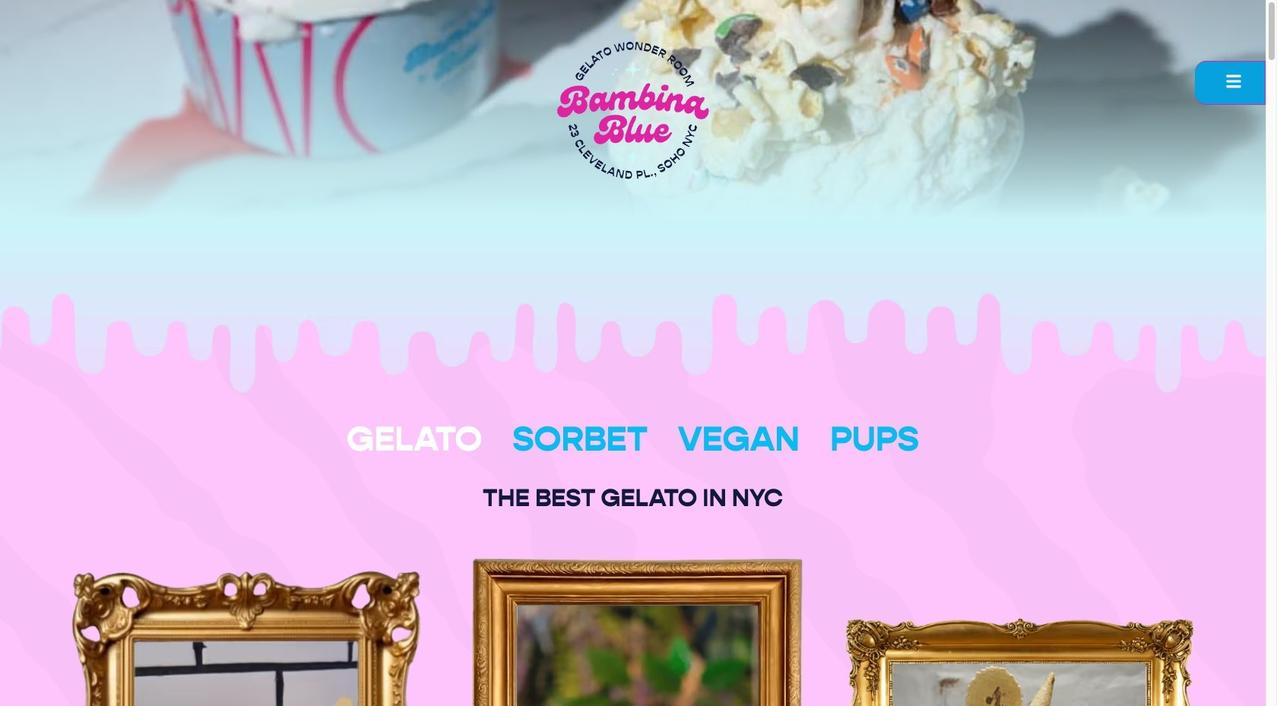 Task type: vqa. For each thing, say whether or not it's contained in the screenshot.
svg image
yes



Task type: locate. For each thing, give the bounding box(es) containing it.
svg image
[[1226, 73, 1243, 90]]



